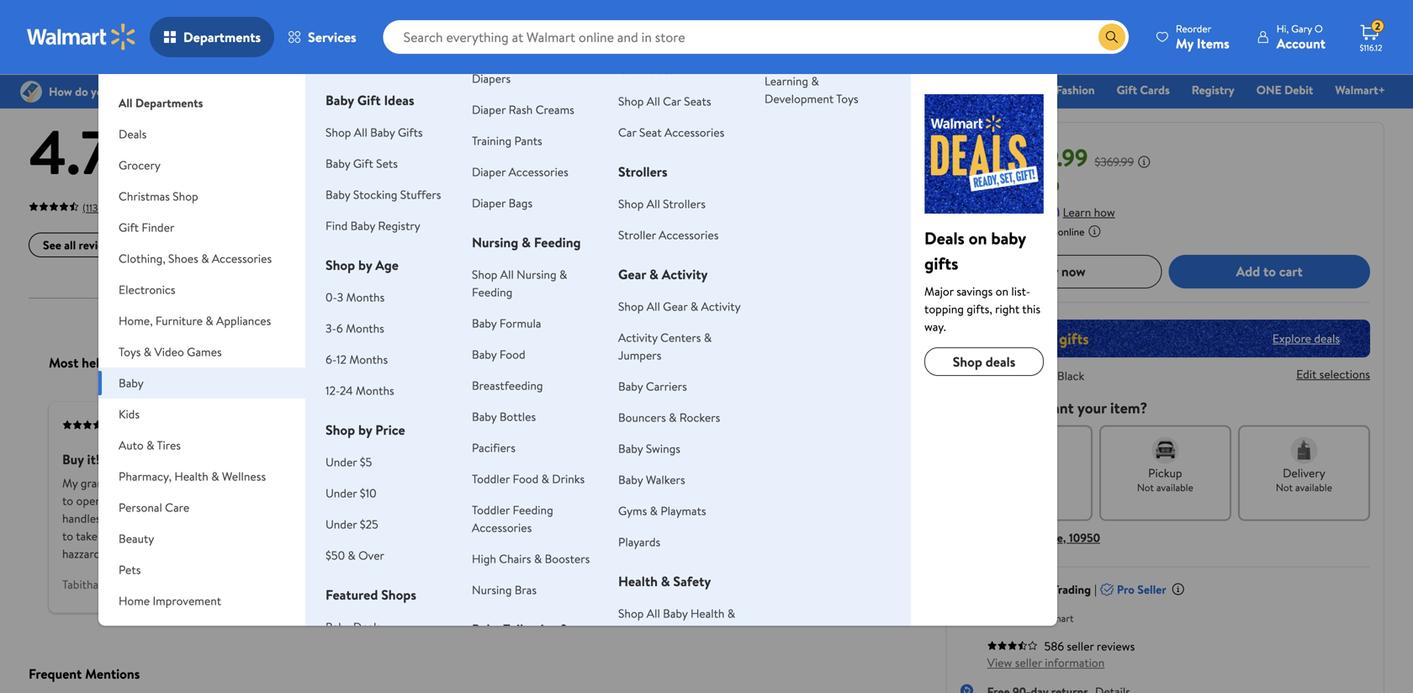 Task type: locate. For each thing, give the bounding box(es) containing it.
gear down stroller
[[619, 265, 647, 284]]

1 horizontal spatial price
[[961, 225, 983, 239]]

gift for gift finder link
[[676, 82, 696, 98]]

with up price when purchased online
[[1001, 204, 1023, 220]]

out up reviews)
[[115, 153, 144, 181]]

2 progress bar from the top
[[536, 166, 894, 169]]

helpful for negative
[[574, 354, 616, 372]]

shop inside "dropdown button"
[[173, 188, 198, 205]]

Walmart Site-Wide search field
[[383, 20, 1129, 54]]

health inside the baby toiletries & health care
[[472, 641, 512, 659]]

1 vertical spatial had
[[380, 511, 398, 527]]

well
[[661, 450, 684, 469]]

with inside buy it!!!! my grandson loves it!!!! the only thing wrong with it is the handles to open the door. my grandson can't get in and out of it. they handles are hard to see and they are insane awkward place. we had to take one of the windows off so he could get in it duke's of hazzard style! lol other than that it runs great and look!!!!!
[[292, 475, 314, 492]]

departments up ratings
[[183, 28, 261, 46]]

review for most helpful positive review
[[175, 354, 214, 372]]

1 vertical spatial food
[[513, 471, 539, 487]]

2 for 2
[[1376, 19, 1381, 33]]

car for seats
[[619, 60, 639, 78]]

edit selections
[[1297, 366, 1371, 383]]

car seat accessories
[[619, 124, 725, 141]]

cards
[[1141, 82, 1171, 98]]

accessories up chairs at the left
[[472, 520, 532, 536]]

1 horizontal spatial electronics
[[857, 82, 914, 98]]

verified up auto on the left of the page
[[120, 418, 154, 432]]

out inside 4.7 out of 5
[[115, 153, 144, 181]]

baby down baby formula link
[[472, 346, 497, 363]]

care down the
[[165, 500, 190, 516]]

home inside home link
[[1004, 82, 1035, 98]]

baby deals link
[[326, 619, 381, 635]]

electronics for electronics dropdown button
[[119, 282, 176, 298]]

it!!!! left auto on the left of the page
[[87, 450, 112, 469]]

months down shop by age
[[346, 289, 385, 306]]

my inside fun truck but not well built my 2 year old absolutely loved this chevy truck! he drove every chance he had for a whole month! then the drive motor on the wheels went out and he was so disappointed.  i started researching and that seems to be a common problem with it so we decided to return.
[[555, 475, 571, 492]]

my inside reorder my items
[[1177, 34, 1194, 53]]

baby for baby bottles
[[472, 409, 497, 425]]

buy inside buy it!!!! my grandson loves it!!!! the only thing wrong with it is the handles to open the door. my grandson can't get in and out of it. they handles are hard to see and they are insane awkward place. we had to take one of the windows off so he could get in it duke's of hazzard style! lol other than that it runs great and look!!!!!
[[62, 450, 84, 469]]

baby inside dropdown button
[[119, 375, 144, 391]]

gift cards
[[1117, 82, 1171, 98]]

safety up 'shop all baby health & safety'
[[674, 572, 711, 591]]

fulfilled
[[988, 611, 1023, 626]]

& down problem
[[728, 606, 736, 622]]

0 horizontal spatial electronics
[[119, 282, 176, 298]]

1 most from the left
[[49, 354, 79, 372]]

car up essentials
[[619, 60, 639, 78]]

of down we
[[356, 528, 367, 545]]

home for home
[[1004, 82, 1035, 98]]

seems
[[600, 528, 631, 545]]

and right great
[[295, 546, 314, 562]]

nursing for nursing bras
[[472, 582, 512, 598]]

this inside deals on baby gifts major savings on list- topping gifts, right this way.
[[1023, 301, 1041, 317]]

pharmacy,
[[119, 468, 172, 485]]

1 horizontal spatial 5
[[483, 122, 489, 138]]

2 vertical spatial with
[[765, 528, 787, 545]]

registry inside "link"
[[1192, 82, 1235, 98]]

baby for baby toiletries & health care
[[472, 620, 501, 639]]

months for 0-3 months
[[346, 289, 385, 306]]

0 vertical spatial 21
[[903, 178, 913, 194]]

1 vertical spatial gift finder
[[119, 219, 175, 236]]

by right fulfilled
[[1025, 611, 1035, 626]]

he down 'whole'
[[662, 511, 674, 527]]

frequent mentions
[[29, 665, 140, 683]]

so right off
[[220, 528, 232, 545]]

2 most from the left
[[542, 354, 571, 372]]

0 horizontal spatial care
[[165, 500, 190, 516]]

toddler down pacifiers link
[[472, 471, 510, 487]]

toys right development
[[837, 90, 859, 107]]

& inside learning & development toys
[[812, 73, 820, 89]]

0 horizontal spatial 2
[[483, 178, 489, 194]]

shop all nursing & feeding
[[472, 266, 568, 300]]

on down the '$18/mo'
[[969, 226, 988, 250]]

0 vertical spatial in
[[268, 493, 277, 509]]

1 vertical spatial seats
[[684, 93, 712, 109]]

2 toddler from the top
[[472, 502, 510, 518]]

0 vertical spatial departments
[[183, 28, 261, 46]]

grocery up creams
[[549, 82, 590, 98]]

1 horizontal spatial helpful
[[574, 354, 616, 372]]

2 vertical spatial by
[[1025, 611, 1035, 626]]

gift for gift cards 'link'
[[1117, 82, 1138, 98]]

this inside fun truck but not well built my 2 year old absolutely loved this chevy truck! he drove every chance he had for a whole month! then the drive motor on the wheels went out and he was so disappointed.  i started researching and that seems to be a common problem with it so we decided to return.
[[710, 475, 729, 492]]

grocery for grocery
[[119, 157, 161, 173]]

1 vertical spatial handles
[[62, 511, 101, 527]]

we
[[814, 528, 828, 545]]

safety inside 'shop all baby health & safety'
[[619, 623, 651, 640]]

way.
[[925, 319, 947, 335]]

0 horizontal spatial handles
[[62, 511, 101, 527]]

shop inside 'shop all baby health & safety'
[[619, 606, 644, 622]]

clothing,
[[119, 250, 166, 267]]

available inside delivery not available
[[1296, 480, 1333, 495]]

progress bar for 47
[[536, 203, 894, 207]]

1 vertical spatial he
[[662, 511, 674, 527]]

activity centers & jumpers
[[619, 330, 712, 364]]

2
[[1376, 19, 1381, 33], [483, 178, 489, 194], [573, 475, 580, 492]]

day
[[274, 10, 289, 24], [498, 10, 513, 24]]

0 horizontal spatial seller
[[1016, 655, 1043, 671]]

0 vertical spatial toddler
[[472, 471, 510, 487]]

2 vertical spatial a
[[663, 528, 669, 545]]

0 horizontal spatial day
[[274, 10, 289, 24]]

baby down the health & safety
[[663, 606, 688, 622]]

write a review
[[152, 237, 225, 253]]

handles up take
[[62, 511, 101, 527]]

gift finder for gift finder link
[[676, 82, 733, 98]]

1 vertical spatial strollers
[[663, 196, 706, 212]]

available inside pickup not available
[[1157, 480, 1194, 495]]

0 horizontal spatial verified
[[120, 418, 154, 432]]

a right be
[[663, 528, 669, 545]]

account
[[1277, 34, 1326, 53]]

by up $5
[[359, 421, 372, 439]]

under for under $25
[[326, 516, 357, 533]]

most
[[49, 354, 79, 372], [542, 354, 571, 372]]

learn more about strikethrough prices image
[[1138, 155, 1152, 169]]

0 horizontal spatial it!!!!
[[87, 450, 112, 469]]

and up return.
[[555, 528, 573, 545]]

out
[[115, 153, 144, 181], [301, 493, 319, 509], [620, 511, 638, 527]]

food for baby
[[500, 346, 526, 363]]

he inside buy it!!!! my grandson loves it!!!! the only thing wrong with it is the handles to open the door. my grandson can't get in and out of it. they handles are hard to see and they are insane awkward place. we had to take one of the windows off so he could get in it duke's of hazzard style! lol other than that it runs great and look!!!!!
[[234, 528, 247, 545]]

0 vertical spatial car
[[619, 60, 639, 78]]

0 horizontal spatial this
[[710, 475, 729, 492]]

1 horizontal spatial gear
[[663, 298, 688, 315]]

2 vertical spatial diaper
[[472, 195, 506, 211]]

0 vertical spatial that
[[576, 528, 597, 545]]

0 vertical spatial registry
[[1192, 82, 1235, 98]]

gift finder up write
[[119, 219, 175, 236]]

furniture
[[156, 313, 203, 329]]

care
[[165, 500, 190, 516], [515, 641, 543, 659]]

1 vertical spatial christmas
[[119, 188, 170, 205]]

gift left ideas
[[357, 91, 381, 109]]

car for seat
[[619, 124, 637, 141]]

2 horizontal spatial out
[[620, 511, 638, 527]]

care inside the baby toiletries & health care
[[515, 641, 543, 659]]

rongtrading
[[1028, 581, 1092, 598]]

2 horizontal spatial he
[[662, 511, 674, 527]]

buy for buy now
[[1037, 262, 1059, 281]]

& inside shop all nursing & feeding
[[560, 266, 568, 283]]

grocery inside dropdown button
[[119, 157, 161, 173]]

1 horizontal spatial get
[[280, 528, 298, 545]]

shop for shop by price
[[326, 421, 355, 439]]

product group
[[32, 0, 233, 34], [705, 0, 906, 34]]

1 horizontal spatial seller
[[1068, 638, 1095, 655]]

of right 'one'
[[122, 528, 133, 545]]

health down the auto & tires dropdown button
[[175, 468, 209, 485]]

1 horizontal spatial verified purchase
[[612, 418, 689, 432]]

0 horizontal spatial toys
[[119, 344, 141, 360]]

grandson up open
[[81, 475, 128, 492]]

1 horizontal spatial he
[[594, 493, 607, 509]]

0 horizontal spatial shipping
[[291, 10, 327, 24]]

out inside buy it!!!! my grandson loves it!!!! the only thing wrong with it is the handles to open the door. my grandson can't get in and out of it. they handles are hard to see and they are insane awkward place. we had to take one of the windows off so he could get in it duke's of hazzard style! lol other than that it runs great and look!!!!!
[[301, 493, 319, 509]]

gift inside dropdown button
[[119, 219, 139, 236]]

0 vertical spatial by
[[359, 256, 372, 274]]

of down deals dropdown button
[[149, 153, 168, 181]]

baby inside the baby toiletries & health care
[[472, 620, 501, 639]]

accessories inside dropdown button
[[212, 250, 272, 267]]

affirm image
[[1027, 203, 1060, 217]]

& inside the baby toiletries & health care
[[560, 620, 569, 639]]

3+ day shipping up services
[[260, 10, 327, 24]]

all inside shop all nursing & feeding
[[501, 266, 514, 283]]

baby for baby swings
[[619, 441, 643, 457]]

by for price
[[359, 421, 372, 439]]

gifts,
[[967, 301, 993, 317]]

feeding up shop all nursing & feeding
[[534, 233, 581, 252]]

baby for baby deals
[[326, 619, 351, 635]]

had right we
[[380, 511, 398, 527]]

list-
[[1012, 283, 1031, 300]]

electronics for electronics link
[[857, 82, 914, 98]]

stars for 4 stars
[[493, 141, 517, 157]]

2 vertical spatial car
[[619, 124, 637, 141]]

1 horizontal spatial toys
[[837, 90, 859, 107]]

0 horizontal spatial purchase
[[157, 418, 197, 432]]

3.4249 stars out of 5, based on 586 seller reviews element
[[988, 641, 1038, 651]]

toddler inside toddler feeding accessories
[[472, 502, 510, 518]]

care down toiletries
[[515, 641, 543, 659]]

safety
[[674, 572, 711, 591], [619, 623, 651, 640]]

shop by age
[[326, 256, 399, 274]]

1 horizontal spatial not
[[1277, 480, 1294, 495]]

seats up shop all car seats
[[643, 60, 674, 78]]

then
[[729, 493, 754, 509]]

1 horizontal spatial purchase
[[650, 418, 689, 432]]

training pants
[[472, 133, 543, 149]]

0 horizontal spatial most
[[49, 354, 79, 372]]

baby down nursing bras link
[[472, 620, 501, 639]]

under $25 link
[[326, 516, 379, 533]]

2 product group from the left
[[705, 0, 906, 34]]

reviews for 586 seller reviews
[[1097, 638, 1136, 655]]

0 vertical spatial progress bar
[[536, 129, 894, 132]]

1 not from the left
[[1138, 480, 1155, 495]]

shop deals link
[[925, 348, 1045, 376]]

0 horizontal spatial he
[[234, 528, 247, 545]]

health inside dropdown button
[[175, 468, 209, 485]]

5
[[173, 109, 206, 194], [483, 122, 489, 138]]

baby
[[992, 226, 1027, 250]]

& right chairs at the left
[[534, 551, 542, 567]]

:
[[1025, 368, 1029, 384]]

3+ up diapers
[[484, 10, 496, 24]]

nursing for nursing & feeding
[[472, 233, 519, 252]]

3 diaper from the top
[[472, 195, 506, 211]]

the down every
[[855, 493, 872, 509]]

went
[[592, 511, 618, 527]]

grocery & essentials link
[[542, 81, 661, 99]]

by for age
[[359, 256, 372, 274]]

shop for shop all nursing & feeding
[[472, 266, 498, 283]]

0 vertical spatial toys
[[837, 90, 859, 107]]

home inside 'home improvement' dropdown button
[[119, 593, 150, 609]]

pacifiers
[[472, 440, 516, 456]]

1 horizontal spatial in
[[300, 528, 309, 545]]

3+ day shipping
[[260, 10, 327, 24], [484, 10, 552, 24]]

seller for 586
[[1068, 638, 1095, 655]]

diaper rash creams link
[[472, 101, 575, 118]]

0 horizontal spatial christmas
[[119, 188, 170, 205]]

(1136 reviews) link
[[29, 197, 142, 216]]

2 diaper from the top
[[472, 164, 506, 180]]

on up right
[[996, 283, 1009, 300]]

0 horizontal spatial 3
[[337, 289, 344, 306]]

progress bar down car seat accessories link
[[536, 166, 894, 169]]

available
[[1157, 480, 1194, 495], [1296, 480, 1333, 495]]

1 diaper from the top
[[472, 101, 506, 118]]

by for walmart
[[1025, 611, 1035, 626]]

0 horizontal spatial registry
[[378, 218, 421, 234]]

2 available from the left
[[1296, 480, 1333, 495]]

1 horizontal spatial grocery
[[549, 82, 590, 98]]

monroe, 10950 button
[[1024, 530, 1101, 546]]

strollers up the stroller accessories at the top
[[663, 196, 706, 212]]

baby up shop all baby gifts link
[[326, 91, 354, 109]]

1 vertical spatial that
[[207, 546, 228, 562]]

christmas shop for christmas shop link
[[754, 82, 835, 98]]

buy inside button
[[1037, 262, 1059, 281]]

0 vertical spatial under
[[326, 454, 357, 470]]

2 horizontal spatial reviews
[[1097, 638, 1136, 655]]

1 horizontal spatial finder
[[699, 82, 733, 98]]

not inside delivery not available
[[1277, 480, 1294, 495]]

helpful for positive
[[82, 354, 123, 372]]

0 vertical spatial electronics
[[857, 82, 914, 98]]

electronics down clothing,
[[119, 282, 176, 298]]

christmas for christmas shop link
[[754, 82, 806, 98]]

strollers up shop all strollers at the top left of page
[[619, 162, 668, 181]]

0 horizontal spatial had
[[380, 511, 398, 527]]

customer reviews & ratings
[[29, 62, 270, 90]]

bras
[[515, 582, 537, 598]]

6-12 months link
[[326, 351, 388, 368]]

disappointed.
[[713, 511, 780, 527]]

gear up centers
[[663, 298, 688, 315]]

o
[[1315, 21, 1324, 36]]

3 progress bar from the top
[[536, 203, 894, 207]]

reviews for see all reviews
[[79, 237, 117, 253]]

$50 & over
[[326, 547, 385, 564]]

price down the '$18/mo'
[[961, 225, 983, 239]]

0 horizontal spatial gift finder
[[119, 219, 175, 236]]

3 under from the top
[[326, 516, 357, 533]]

3+ day shipping up diapers
[[484, 10, 552, 24]]

available down the intent image for pickup
[[1157, 480, 1194, 495]]

with
[[1001, 204, 1023, 220], [292, 475, 314, 492], [765, 528, 787, 545]]

24
[[340, 383, 353, 399]]

2 shipping from the left
[[516, 10, 552, 24]]

not for delivery
[[1277, 480, 1294, 495]]

wellness
[[222, 468, 266, 485]]

shop for shop all gear & activity
[[619, 298, 644, 315]]

& down nursing & feeding in the left of the page
[[560, 266, 568, 283]]

3+
[[260, 10, 271, 24], [484, 10, 496, 24]]

seller
[[1138, 581, 1167, 598]]

1 vertical spatial on
[[996, 283, 1009, 300]]

one
[[100, 528, 120, 545]]

so inside buy it!!!! my grandson loves it!!!! the only thing wrong with it is the handles to open the door. my grandson can't get in and out of it. they handles are hard to see and they are insane awkward place. we had to take one of the windows off so he could get in it duke's of hazzard style! lol other than that it runs great and look!!!!!
[[220, 528, 232, 545]]

seats up car seat accessories link
[[684, 93, 712, 109]]

$50 & over link
[[326, 547, 385, 564]]

all up the seat
[[647, 93, 661, 109]]

1 under from the top
[[326, 454, 357, 470]]

baby gift sets link
[[326, 155, 398, 172]]

that inside buy it!!!! my grandson loves it!!!! the only thing wrong with it is the handles to open the door. my grandson can't get in and out of it. they handles are hard to see and they are insane awkward place. we had to take one of the windows off so he could get in it duke's of hazzard style! lol other than that it runs great and look!!!!!
[[207, 546, 228, 562]]

progress bar
[[536, 129, 894, 132], [536, 166, 894, 169], [536, 203, 894, 207]]

& up development
[[812, 73, 820, 89]]

1 vertical spatial safety
[[619, 623, 651, 640]]

had inside buy it!!!! my grandson loves it!!!! the only thing wrong with it is the handles to open the door. my grandson can't get in and out of it. they handles are hard to see and they are insane awkward place. we had to take one of the windows off so he could get in it duke's of hazzard style! lol other than that it runs great and look!!!!!
[[380, 511, 398, 527]]

all up stroller accessories 'link' on the top of the page
[[647, 196, 661, 212]]

safety down the health & safety
[[619, 623, 651, 640]]

1 vertical spatial toys
[[119, 344, 141, 360]]

0 horizontal spatial available
[[1157, 480, 1194, 495]]

training pants link
[[472, 133, 543, 149]]

1 helpful from the left
[[82, 354, 123, 372]]

0 vertical spatial had
[[609, 493, 628, 509]]

47
[[901, 196, 914, 213]]

1 vertical spatial 2
[[483, 178, 489, 194]]

0 horizontal spatial not
[[1138, 480, 1155, 495]]

vs
[[467, 402, 488, 425]]

1 vertical spatial with
[[292, 475, 314, 492]]

a right for
[[648, 493, 654, 509]]

this down list-
[[1023, 301, 1041, 317]]

1 horizontal spatial shipping
[[516, 10, 552, 24]]

not inside pickup not available
[[1138, 480, 1155, 495]]

2 for 2 stars
[[483, 178, 489, 194]]

hi,
[[1277, 21, 1290, 36]]

windows
[[156, 528, 199, 545]]

shipping up deals link
[[516, 10, 552, 24]]

food up toddler feeding accessories link
[[513, 471, 539, 487]]

diapers
[[472, 70, 511, 87]]

2 vertical spatial activity
[[619, 330, 658, 346]]

1 available from the left
[[1157, 480, 1194, 495]]

0 horizontal spatial grandson
[[81, 475, 128, 492]]

2 under from the top
[[326, 485, 357, 502]]

baby for baby walkers
[[619, 472, 643, 488]]

product group up the learning
[[705, 0, 906, 34]]

all inside "all departments" link
[[119, 95, 133, 111]]

view seller information
[[988, 655, 1105, 671]]

1 horizontal spatial buy
[[1037, 262, 1059, 281]]

christmas shop inside "dropdown button"
[[119, 188, 198, 205]]

activity inside activity centers & jumpers
[[619, 330, 658, 346]]

a right write
[[183, 237, 189, 253]]

baby button
[[99, 368, 306, 399]]

christmas inside christmas shop link
[[754, 82, 806, 98]]

0 horizontal spatial that
[[207, 546, 228, 562]]

deals down the all departments
[[119, 126, 147, 142]]

legal information image
[[1089, 225, 1102, 238]]

seller for view
[[1016, 655, 1043, 671]]

christmas inside christmas shop "dropdown button"
[[119, 188, 170, 205]]

all down the health & safety
[[647, 606, 661, 622]]

months right 6
[[346, 320, 385, 337]]

drinks
[[552, 471, 585, 487]]

1 vertical spatial home
[[119, 593, 150, 609]]

on
[[969, 226, 988, 250], [996, 283, 1009, 300], [839, 493, 852, 509]]

shop for shop all baby health & safety
[[619, 606, 644, 622]]

shipping
[[291, 10, 327, 24], [516, 10, 552, 24]]

stars for 2 stars
[[492, 178, 516, 194]]

food up the breastfeeding link on the left of page
[[500, 346, 526, 363]]

care inside 'personal care' dropdown button
[[165, 500, 190, 516]]

2 vertical spatial progress bar
[[536, 203, 894, 207]]

buy up open
[[62, 450, 84, 469]]

purchase up tires
[[157, 418, 197, 432]]

2 helpful from the left
[[574, 354, 616, 372]]

baby for baby stocking stuffers
[[326, 186, 351, 203]]

1 vertical spatial out
[[301, 493, 319, 509]]

months for 3-6 months
[[346, 320, 385, 337]]

shop all strollers link
[[619, 196, 706, 212]]

0-3 months
[[326, 289, 385, 306]]

1 horizontal spatial 3+
[[484, 10, 496, 24]]

training
[[472, 133, 512, 149]]

activity
[[662, 265, 708, 284], [702, 298, 741, 315], [619, 330, 658, 346]]

deals up gifts
[[925, 226, 965, 250]]

shop for shop all baby gifts
[[326, 124, 351, 141]]

1 vertical spatial a
[[648, 493, 654, 509]]

baby for baby gift sets
[[326, 155, 351, 172]]

1 horizontal spatial verified
[[612, 418, 647, 432]]

3+ left services popup button
[[260, 10, 271, 24]]

he up the runs
[[234, 528, 247, 545]]

health down toiletries
[[472, 641, 512, 659]]

0 horizontal spatial 3+ day shipping
[[260, 10, 327, 24]]

it
[[317, 475, 324, 492], [312, 528, 319, 545], [789, 528, 797, 545], [231, 546, 238, 562]]

3
[[483, 159, 489, 176], [337, 289, 344, 306]]

toys & video games
[[119, 344, 222, 360]]

my
[[1177, 34, 1194, 53], [62, 475, 78, 492], [555, 475, 571, 492], [153, 493, 169, 509]]

patio
[[119, 624, 145, 641]]

gift down reviews)
[[119, 219, 139, 236]]

stars for 5 stars
[[492, 122, 516, 138]]

12-24 months link
[[326, 383, 394, 399]]

& inside 'shop all baby health & safety'
[[728, 606, 736, 622]]

1 progress bar from the top
[[536, 129, 894, 132]]

kids
[[119, 406, 140, 423]]

to left cart
[[1264, 262, 1277, 281]]

gift inside 'link'
[[1117, 82, 1138, 98]]

walmart
[[1038, 611, 1074, 626]]

1 horizontal spatial safety
[[674, 572, 711, 591]]

accessories down gift finder dropdown button at the top left of the page
[[212, 250, 272, 267]]

hazzard
[[62, 546, 100, 562]]

in down the wrong
[[268, 493, 277, 509]]

0 horizontal spatial reviews
[[79, 237, 117, 253]]

2 not from the left
[[1277, 480, 1294, 495]]

not down the intent image for pickup
[[1138, 480, 1155, 495]]

2 vertical spatial 2
[[573, 475, 580, 492]]

diaper accessories
[[472, 164, 569, 180]]

1 horizontal spatial product group
[[705, 0, 906, 34]]

1 toddler from the top
[[472, 471, 510, 487]]

most for most helpful negative review
[[542, 354, 571, 372]]

bouncers & rockers
[[619, 409, 721, 426]]

under $10
[[326, 485, 377, 502]]

gift finder inside dropdown button
[[119, 219, 175, 236]]

grandson down the
[[171, 493, 218, 509]]

shop inside shop all nursing & feeding
[[472, 266, 498, 283]]

formula
[[500, 315, 542, 332]]

0 vertical spatial activity
[[662, 265, 708, 284]]

10950
[[1070, 530, 1101, 546]]

baby down the most helpful positive review
[[119, 375, 144, 391]]

2 day from the left
[[498, 10, 513, 24]]

all for strollers
[[647, 196, 661, 212]]

finder inside dropdown button
[[142, 219, 175, 236]]

1 horizontal spatial day
[[498, 10, 513, 24]]

1 vertical spatial by
[[359, 421, 372, 439]]

baby up baby food
[[472, 315, 497, 332]]

baby down but
[[619, 472, 643, 488]]

for
[[630, 493, 645, 509]]

add to cart
[[1237, 262, 1304, 281]]

seller right 586
[[1068, 638, 1095, 655]]

electronics inside dropdown button
[[119, 282, 176, 298]]



Task type: vqa. For each thing, say whether or not it's contained in the screenshot.
sixth Shop All from the bottom of the page
no



Task type: describe. For each thing, give the bounding box(es) containing it.
nursing & feeding
[[472, 233, 581, 252]]

0 vertical spatial get
[[248, 493, 265, 509]]

to left take
[[62, 528, 73, 545]]

0 horizontal spatial 21
[[903, 178, 913, 194]]

21 inside button
[[1050, 480, 1058, 495]]

absolutely
[[626, 475, 677, 492]]

baby swings
[[619, 441, 681, 457]]

breastfeeding
[[472, 377, 543, 394]]

2 horizontal spatial on
[[996, 283, 1009, 300]]

health down playards
[[619, 572, 658, 591]]

& left tires
[[147, 437, 154, 454]]

& down bags
[[522, 233, 531, 252]]

i
[[783, 511, 786, 527]]

baby toiletries & health care
[[472, 620, 569, 659]]

2 3+ from the left
[[484, 10, 496, 24]]

& right for
[[650, 503, 658, 519]]

learning & development toys link
[[765, 73, 859, 107]]

nursing bras link
[[472, 582, 537, 598]]

gift finder link
[[668, 81, 740, 99]]

deals down featured shops
[[353, 619, 381, 635]]

my up open
[[62, 475, 78, 492]]

0 vertical spatial feeding
[[534, 233, 581, 252]]

bottles
[[500, 409, 536, 425]]

progress bar for 39
[[536, 166, 894, 169]]

& left video
[[144, 344, 152, 360]]

2 purchase from the left
[[650, 418, 689, 432]]

carriers
[[646, 378, 687, 395]]

diaper for diaper accessories
[[472, 164, 506, 180]]

health & safety
[[619, 572, 711, 591]]

1 vertical spatial departments
[[135, 95, 203, 111]]

& right $50
[[348, 547, 356, 564]]

& up 'shop all baby health & safety'
[[661, 572, 670, 591]]

gift for gift finder dropdown button at the top left of the page
[[119, 219, 139, 236]]

1 horizontal spatial 3
[[483, 159, 489, 176]]

2 horizontal spatial so
[[799, 528, 811, 545]]

playards
[[619, 534, 661, 550]]

Search search field
[[383, 20, 1129, 54]]

gyms
[[619, 503, 647, 519]]

diaper for diaper rash creams
[[472, 101, 506, 118]]

& right 'shoes' in the top left of the page
[[201, 250, 209, 267]]

toys inside learning & development toys
[[837, 90, 859, 107]]

registry link
[[1185, 81, 1243, 99]]

shop for shop by age
[[326, 256, 355, 274]]

it left is
[[317, 475, 324, 492]]

4.7 out of 5
[[29, 109, 206, 194]]

shop deals
[[953, 353, 1016, 371]]

toddler for toddler food & drinks
[[472, 471, 510, 487]]

my up see
[[153, 493, 169, 509]]

of inside 4.7 out of 5
[[149, 153, 168, 181]]

& right the
[[211, 468, 219, 485]]

$25
[[360, 516, 379, 533]]

insane
[[247, 511, 279, 527]]

off
[[202, 528, 217, 545]]

one debit
[[1257, 82, 1314, 98]]

on inside fun truck but not well built my 2 year old absolutely loved this chevy truck! he drove every chance he had for a whole month! then the drive motor on the wheels went out and he was so disappointed.  i started researching and that seems to be a common problem with it so we decided to return.
[[839, 493, 852, 509]]

months for 12-24 months
[[356, 383, 394, 399]]

586
[[1045, 638, 1065, 655]]

0 horizontal spatial a
[[183, 237, 189, 253]]

1 purchase from the left
[[157, 418, 197, 432]]

deals link
[[492, 81, 535, 99]]

food for toddler
[[513, 471, 539, 487]]

under for under $10
[[326, 485, 357, 502]]

boosters
[[545, 551, 590, 567]]

available for pickup
[[1157, 480, 1194, 495]]

shop all nursing & feeding link
[[472, 266, 568, 300]]

buy for buy it!!!! my grandson loves it!!!! the only thing wrong with it is the handles to open the door. my grandson can't get in and out of it. they handles are hard to see and they are insane awkward place. we had to take one of the windows off so he could get in it duke's of hazzard style! lol other than that it runs great and look!!!!!
[[62, 450, 84, 469]]

baby left the gifts
[[370, 124, 395, 141]]

accessories inside toddler feeding accessories
[[472, 520, 532, 536]]

1 horizontal spatial so
[[698, 511, 710, 527]]

1
[[483, 196, 486, 213]]

christmas shop for christmas shop "dropdown button"
[[119, 188, 198, 205]]

0 vertical spatial strollers
[[619, 162, 668, 181]]

creams
[[536, 101, 575, 118]]

reorder my items
[[1177, 21, 1230, 53]]

learning & development toys
[[765, 73, 859, 107]]

with inside fun truck but not well built my 2 year old absolutely loved this chevy truck! he drove every chance he had for a whole month! then the drive motor on the wheels went out and he was so disappointed.  i started researching and that seems to be a common problem with it so we decided to return.
[[765, 528, 787, 545]]

can't
[[221, 493, 246, 509]]

write
[[152, 237, 181, 253]]

up to sixty percent off deals. shop now. image
[[961, 320, 1371, 357]]

1 horizontal spatial it!!!!
[[159, 475, 180, 492]]

finder for gift finder dropdown button at the top left of the page
[[142, 219, 175, 236]]

to inside add to cart button
[[1264, 262, 1277, 281]]

& left drinks
[[542, 471, 550, 487]]

1 horizontal spatial seats
[[684, 93, 712, 109]]

under for under $5
[[326, 454, 357, 470]]

walmart image
[[27, 24, 136, 50]]

the right then
[[757, 493, 774, 509]]

toys & video games button
[[99, 337, 306, 368]]

to left be
[[634, 528, 645, 545]]

was
[[677, 511, 696, 527]]

learning
[[765, 73, 809, 89]]

all for baby gift ideas
[[354, 124, 368, 141]]

1 are from the left
[[104, 511, 120, 527]]

other
[[151, 546, 179, 562]]

3-6 months
[[326, 320, 385, 337]]

gift left sets
[[353, 155, 374, 172]]

bouncers
[[619, 409, 666, 426]]

accessories down shop all strollers at the top left of page
[[659, 227, 719, 243]]

it down awkward
[[312, 528, 319, 545]]

1 vertical spatial activity
[[702, 298, 741, 315]]

$189.99
[[1013, 141, 1089, 174]]

shoes
[[168, 250, 198, 267]]

0 vertical spatial he
[[594, 493, 607, 509]]

review inside write a review link
[[192, 237, 225, 253]]

the right open
[[104, 493, 121, 509]]

shop by price
[[326, 421, 405, 439]]

2 verified from the left
[[612, 418, 647, 432]]

old
[[607, 475, 623, 492]]

gift finder for gift finder dropdown button at the top left of the page
[[119, 219, 175, 236]]

& down departments dropdown button
[[190, 62, 204, 90]]

high
[[472, 551, 496, 567]]

the up the lol
[[136, 528, 153, 545]]

1 vertical spatial car
[[663, 93, 682, 109]]

1 horizontal spatial handles
[[357, 475, 395, 492]]

home for home improvement
[[119, 593, 150, 609]]

beauty
[[119, 531, 154, 547]]

review for most helpful negative review
[[673, 354, 711, 372]]

accessories down 'pants' in the left top of the page
[[509, 164, 569, 180]]

shop all gear & activity
[[619, 298, 741, 315]]

it inside fun truck but not well built my 2 year old absolutely loved this chevy truck! he drove every chance he had for a whole month! then the drive motor on the wheels went out and he was so disappointed.  i started researching and that seems to be a common problem with it so we decided to return.
[[789, 528, 797, 545]]

shop all baby health & safety link
[[619, 606, 736, 640]]

problem
[[719, 528, 762, 545]]

it left the runs
[[231, 546, 238, 562]]

toy
[[936, 82, 953, 98]]

not
[[638, 450, 658, 469]]

runs
[[241, 546, 263, 562]]

0 vertical spatial on
[[969, 226, 988, 250]]

out inside fun truck but not well built my 2 year old absolutely loved this chevy truck! he drove every chance he had for a whole month! then the drive motor on the wheels went out and he was so disappointed.  i started researching and that seems to be a common problem with it so we decided to return.
[[620, 511, 638, 527]]

all for gear & activity
[[647, 298, 661, 315]]

video
[[154, 344, 184, 360]]

chevy
[[731, 475, 764, 492]]

but
[[614, 450, 634, 469]]

& inside activity centers & jumpers
[[704, 330, 712, 346]]

progress bar for 974
[[536, 129, 894, 132]]

shop all baby gifts link
[[326, 124, 423, 141]]

gift finder button
[[99, 212, 306, 243]]

2 horizontal spatial a
[[663, 528, 669, 545]]

grocery for grocery & essentials
[[549, 82, 590, 98]]

0 horizontal spatial price
[[376, 421, 405, 439]]

intent image for pickup image
[[1153, 437, 1179, 464]]

tires
[[157, 437, 181, 454]]

see all reviews link
[[29, 233, 131, 258]]

your
[[1078, 397, 1107, 419]]

baby inside 'shop all baby health & safety'
[[663, 606, 688, 622]]

that inside fun truck but not well built my 2 year old absolutely loved this chevy truck! he drove every chance he had for a whole month! then the drive motor on the wheels went out and he was so disappointed.  i started researching and that seems to be a common problem with it so we decided to return.
[[576, 528, 597, 545]]

toy shop
[[936, 82, 982, 98]]

toys inside dropdown button
[[119, 344, 141, 360]]

months for 6-12 months
[[350, 351, 388, 368]]

high chairs & boosters
[[472, 551, 590, 567]]

departments inside dropdown button
[[183, 28, 261, 46]]

debit
[[1285, 82, 1314, 98]]

974
[[899, 122, 917, 138]]

$10
[[360, 485, 377, 502]]

2 are from the left
[[228, 511, 244, 527]]

1 vertical spatial grandson
[[171, 493, 218, 509]]

1 3+ from the left
[[260, 10, 271, 24]]

started
[[789, 511, 825, 527]]

1 vertical spatial get
[[280, 528, 298, 545]]

stars for 3 stars
[[492, 159, 516, 176]]

0 vertical spatial reviews
[[119, 62, 185, 90]]

great
[[266, 546, 293, 562]]

whole
[[657, 493, 687, 509]]

sets
[[376, 155, 398, 172]]

intent image for delivery image
[[1291, 437, 1318, 464]]

all inside 'shop all baby health & safety'
[[647, 606, 661, 622]]

1 vertical spatial gear
[[663, 298, 688, 315]]

shop for shop all car seats
[[619, 93, 644, 109]]

deals inside dropdown button
[[119, 126, 147, 142]]

christmas for christmas shop "dropdown button"
[[119, 188, 170, 205]]

deals inside deals on baby gifts major savings on list- topping gifts, right this way.
[[925, 226, 965, 250]]

had inside fun truck but not well built my 2 year old absolutely loved this chevy truck! he drove every chance he had for a whole month! then the drive motor on the wheels went out and he was so disappointed.  i started researching and that seems to be a common problem with it so we decided to return.
[[609, 493, 628, 509]]

loved
[[680, 475, 708, 492]]

feeding inside toddler feeding accessories
[[513, 502, 554, 518]]

to down researching
[[874, 528, 885, 545]]

diaper for diaper bags
[[472, 195, 506, 211]]

not for pickup
[[1138, 480, 1155, 495]]

high chairs & boosters link
[[472, 551, 590, 567]]

baby for baby dropdown button
[[119, 375, 144, 391]]

deals up rash at left top
[[499, 82, 527, 98]]

1 day from the left
[[274, 10, 289, 24]]

and right see
[[182, 511, 200, 527]]

0 vertical spatial with
[[1001, 204, 1023, 220]]

baby for baby gift ideas
[[326, 91, 354, 109]]

search icon image
[[1106, 30, 1119, 44]]

& left essentials
[[593, 82, 601, 98]]

shop for shop all strollers
[[619, 196, 644, 212]]

0 vertical spatial grandson
[[81, 475, 128, 492]]

gyms & playmats
[[619, 503, 707, 519]]

toddler for toddler feeding accessories
[[472, 502, 510, 518]]

dec
[[1029, 480, 1047, 495]]

1 horizontal spatial a
[[648, 493, 654, 509]]

baby deals
[[326, 619, 381, 635]]

baby image
[[925, 94, 1045, 214]]

age
[[376, 256, 399, 274]]

walmart+ link
[[1328, 81, 1394, 99]]

development
[[765, 90, 834, 107]]

1 3+ day shipping from the left
[[260, 10, 327, 24]]

under $5
[[326, 454, 372, 470]]

customer
[[29, 62, 115, 90]]

& right furniture
[[206, 313, 214, 329]]

2 3+ day shipping from the left
[[484, 10, 552, 24]]

baby for baby carriers
[[619, 378, 643, 395]]

baby right find
[[351, 218, 375, 234]]

health inside 'shop all baby health & safety'
[[691, 606, 725, 622]]

and up be
[[640, 511, 659, 527]]

& right the patio
[[148, 624, 156, 641]]

nursing inside shop all nursing & feeding
[[517, 266, 557, 283]]

drive
[[776, 493, 802, 509]]

baby walkers link
[[619, 472, 686, 488]]

to left open
[[62, 493, 73, 509]]

all for car seats
[[647, 93, 661, 109]]

0 horizontal spatial 5
[[173, 109, 206, 194]]

2 inside fun truck but not well built my 2 year old absolutely loved this chevy truck! he drove every chance he had for a whole month! then the drive motor on the wheels went out and he was so disappointed.  i started researching and that seems to be a common problem with it so we decided to return.
[[573, 475, 580, 492]]

baby carriers
[[619, 378, 687, 395]]

1 product group from the left
[[32, 0, 233, 34]]

home, furniture & appliances
[[119, 313, 271, 329]]

most for most helpful positive review
[[49, 354, 79, 372]]

the right is
[[337, 475, 354, 492]]

finder for gift finder link
[[699, 82, 733, 98]]

black
[[1058, 368, 1085, 384]]

motor
[[805, 493, 836, 509]]

accessories down shop all car seats
[[665, 124, 725, 141]]

1 verified from the left
[[120, 418, 154, 432]]

duke's
[[322, 528, 353, 545]]

0 horizontal spatial gear
[[619, 265, 647, 284]]

to left see
[[148, 511, 159, 527]]

online
[[1059, 225, 1085, 239]]

1 verified purchase from the left
[[120, 418, 197, 432]]

& up centers
[[691, 298, 699, 315]]

ratings
[[208, 62, 270, 90]]

item?
[[1111, 397, 1148, 419]]

& left rockers
[[669, 409, 677, 426]]

shop all car seats
[[619, 93, 712, 109]]

baby for baby food
[[472, 346, 497, 363]]

baby for baby formula
[[472, 315, 497, 332]]

0 horizontal spatial seats
[[643, 60, 674, 78]]

shop for shop deals
[[953, 353, 983, 371]]

1 vertical spatial registry
[[378, 218, 421, 234]]

car seat accessories link
[[619, 124, 725, 141]]

walkers
[[646, 472, 686, 488]]

home, furniture & appliances button
[[99, 306, 306, 337]]

1 vertical spatial in
[[300, 528, 309, 545]]

of left the it.
[[321, 493, 332, 509]]

feeding inside shop all nursing & feeding
[[472, 284, 513, 300]]

all for nursing & feeding
[[501, 266, 514, 283]]

baby formula link
[[472, 315, 542, 332]]

and up awkward
[[280, 493, 299, 509]]

2 verified purchase from the left
[[612, 418, 689, 432]]

& up shop all gear & activity
[[650, 265, 659, 284]]

available for delivery
[[1296, 480, 1333, 495]]

1 shipping from the left
[[291, 10, 327, 24]]

0 vertical spatial safety
[[674, 572, 711, 591]]



